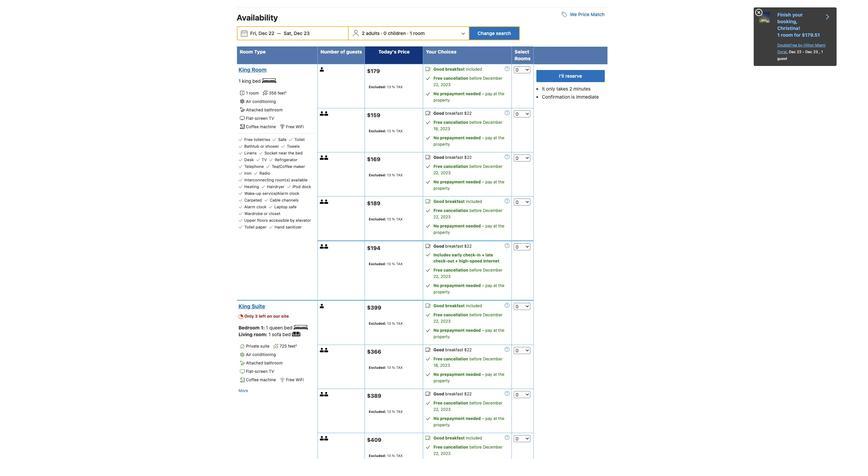 Task type: describe. For each thing, give the bounding box(es) containing it.
7 22, from the top
[[434, 452, 440, 457]]

6 cancellation from the top
[[444, 313, 469, 318]]

dock
[[302, 184, 311, 189]]

1 december from the top
[[483, 76, 503, 81]]

4 more details on meals and payment options image from the top
[[505, 303, 510, 308]]

2 inside dropdown button
[[362, 30, 365, 36]]

18, for $159
[[434, 126, 439, 132]]

at for $366 more details on meals and payment options icon
[[494, 373, 497, 378]]

2023 for $189
[[441, 215, 451, 220]]

heating
[[244, 184, 259, 189]]

sat, dec 23 button
[[281, 27, 313, 39]]

4 pay from the top
[[486, 224, 493, 229]]

upper
[[244, 218, 256, 223]]

iron
[[244, 171, 252, 176]]

takes
[[557, 86, 568, 92]]

channels
[[282, 198, 299, 203]]

– pay at the property for $366 more details on meals and payment options icon
[[434, 373, 505, 384]]

at for more details on meals and payment options icon associated with $189
[[494, 224, 497, 229]]

interconnecting room(s) available
[[244, 178, 308, 183]]

refrigerator
[[275, 157, 298, 162]]

before december 18, 2023 for $366
[[434, 357, 503, 369]]

1 vertical spatial room
[[252, 67, 267, 73]]

alarm
[[244, 205, 255, 210]]

$389
[[367, 393, 382, 399]]

2 22, from the top
[[434, 171, 440, 176]]

4 before december 22, 2023 from the top
[[434, 268, 503, 280]]

6 breakfast from the top
[[446, 304, 465, 309]]

select rooms
[[515, 49, 531, 61]]

excluded: 13 % tax for $159
[[369, 129, 403, 133]]

we price match
[[570, 11, 605, 17]]

6 before from the top
[[470, 313, 482, 318]]

for
[[795, 32, 801, 38]]

13 for $389
[[387, 410, 391, 414]]

1 room
[[246, 91, 259, 96]]

1 22, from the top
[[434, 82, 440, 87]]

5 no from the top
[[434, 284, 439, 289]]

tax for $366
[[396, 366, 403, 370]]

wifi for 725 feet²
[[296, 378, 304, 383]]

includes early check-in + late check-out + high-speed internet
[[434, 253, 500, 264]]

0 vertical spatial +
[[482, 253, 485, 258]]

or for bathtub
[[261, 144, 264, 149]]

your
[[426, 49, 437, 55]]

good breakfast $22 for $389
[[434, 392, 472, 397]]

hairdryer
[[267, 184, 285, 189]]

sanitizer
[[286, 225, 302, 230]]

select
[[515, 49, 530, 55]]

4 22, from the top
[[434, 274, 440, 280]]

number
[[321, 49, 339, 55]]

ipod
[[293, 184, 301, 189]]

room type
[[240, 49, 266, 55]]

4 included from the top
[[466, 436, 482, 441]]

no prepayment needed for $366 more details on meals and payment options icon
[[434, 373, 481, 378]]

excluded: for $169
[[369, 173, 386, 177]]

cancellation for $189
[[444, 208, 469, 213]]

3 included from the top
[[466, 304, 482, 309]]

excluded: 13 % tax for $366
[[369, 366, 403, 370]]

0 horizontal spatial room
[[249, 91, 259, 96]]

feet² for 356 feet²
[[278, 91, 287, 96]]

king suite link
[[239, 303, 314, 310]]

alarm clock
[[244, 205, 267, 210]]

$22 for $366
[[465, 348, 472, 353]]

1 · from the left
[[381, 30, 383, 36]]

coffee for private
[[246, 378, 259, 383]]

13 for $159
[[387, 129, 391, 133]]

18, for $366
[[434, 364, 439, 369]]

excluded: for $366
[[369, 366, 386, 370]]

good for $169
[[434, 155, 444, 160]]

2 · from the left
[[407, 30, 409, 36]]

2 , from the left
[[820, 50, 821, 54]]

our
[[273, 314, 280, 319]]

3
[[255, 314, 258, 319]]

closet
[[269, 211, 281, 216]]

guest
[[778, 56, 788, 61]]

type
[[254, 49, 266, 55]]

2 pay from the top
[[486, 136, 493, 141]]

13 for $189
[[387, 217, 391, 221]]

dec right fri, at the top of page
[[259, 30, 268, 36]]

by inside "doubletree by hilton miami doral"
[[799, 43, 803, 47]]

christina!
[[778, 25, 801, 31]]

toiletries
[[254, 137, 270, 142]]

bathroom for 356
[[265, 107, 283, 113]]

no prepayment needed for more details on meals and payment options icon related to $389
[[434, 417, 481, 422]]

– pay at the property for more details on meals and payment options icon related to $389
[[434, 417, 505, 428]]

tea/coffee maker
[[272, 164, 305, 169]]

free cancellation for $409
[[434, 445, 469, 451]]

left
[[259, 314, 266, 319]]

tax for $189
[[396, 217, 403, 221]]

dec right 'sat,'
[[294, 30, 303, 36]]

1 guest
[[778, 50, 824, 61]]

confirmation
[[542, 94, 570, 100]]

site
[[281, 314, 289, 319]]

13 for $169
[[387, 173, 391, 177]]

1 cancellation from the top
[[444, 76, 469, 81]]

5 prepayment from the top
[[440, 284, 465, 289]]

it
[[542, 86, 545, 92]]

6 good from the top
[[434, 304, 444, 309]]

% for $169
[[392, 173, 395, 177]]

– pay at the property for 4th more details on meals and payment options image from the top of the page
[[434, 328, 505, 340]]

1 vertical spatial 23
[[814, 50, 819, 54]]

floors
[[257, 218, 268, 223]]

hilton
[[804, 43, 815, 47]]

rooms
[[515, 56, 531, 61]]

6 december from the top
[[483, 313, 503, 318]]

only 3 left on our site
[[245, 314, 289, 319]]

4 no from the top
[[434, 224, 439, 229]]

$399
[[367, 305, 382, 311]]

3 no from the top
[[434, 180, 439, 185]]

bed down towels
[[296, 151, 303, 156]]

1 , from the left
[[787, 50, 788, 54]]

elevator
[[296, 218, 311, 223]]

1 for 1 guest
[[822, 50, 824, 54]]

room:
[[254, 332, 268, 338]]

7 pay from the top
[[486, 373, 493, 378]]

excluded: for $399
[[369, 322, 386, 326]]

5 property from the top
[[434, 290, 450, 295]]

excluded: for $179
[[369, 85, 386, 89]]

property for $366 more details on meals and payment options icon
[[434, 379, 450, 384]]

minutes
[[574, 86, 591, 92]]

excluded: 13 % tax for $189
[[369, 217, 403, 221]]

conditioning for suite
[[253, 353, 276, 358]]

cable channels
[[270, 198, 299, 203]]

the for $169 more details on meals and payment options image
[[499, 180, 505, 185]]

% for $409
[[392, 454, 395, 458]]

22 for -
[[797, 50, 802, 54]]

1 no from the top
[[434, 91, 439, 96]]

needed for more details on meals and payment options icon associated with $189
[[466, 224, 481, 229]]

$22 for $169
[[465, 155, 472, 160]]

3 pay from the top
[[486, 180, 493, 185]]

property for more details on meals and payment options icon associated with $189
[[434, 230, 450, 235]]

1 vertical spatial +
[[456, 259, 458, 264]]

only
[[245, 314, 254, 319]]

of
[[341, 49, 345, 55]]

-
[[803, 50, 805, 54]]

2 no from the top
[[434, 136, 439, 141]]

paper
[[256, 225, 267, 230]]

0 vertical spatial check-
[[463, 253, 477, 258]]

includes
[[434, 253, 451, 258]]

bathtub
[[244, 144, 259, 149]]

8 prepayment from the top
[[440, 417, 465, 422]]

1 before from the top
[[470, 76, 482, 81]]

speed
[[470, 259, 483, 264]]

13 for $409
[[387, 454, 391, 458]]

22 for —
[[269, 30, 274, 36]]

5 at from the top
[[494, 284, 497, 289]]

or for wardrobe
[[264, 211, 268, 216]]

wake-
[[244, 191, 257, 196]]

5 needed from the top
[[466, 284, 481, 289]]

1 breakfast from the top
[[446, 67, 465, 72]]

5 before from the top
[[470, 268, 482, 273]]

5 free cancellation from the top
[[434, 268, 469, 273]]

1 free cancellation from the top
[[434, 76, 469, 81]]

property for first more details on meals and payment options icon from the top
[[434, 98, 450, 103]]

5 – pay at the property from the top
[[434, 284, 505, 295]]

2023 for $409
[[441, 452, 451, 457]]

available
[[291, 178, 308, 183]]

laptop safe
[[275, 205, 297, 210]]

good for $189
[[434, 199, 444, 204]]

the for more details on meals and payment options icon associated with $189
[[499, 224, 505, 229]]

1 pay from the top
[[486, 91, 493, 96]]

suite
[[252, 304, 265, 310]]

at for $169 more details on meals and payment options image
[[494, 180, 497, 185]]

1 inside dropdown button
[[410, 30, 412, 36]]

carpeted
[[244, 198, 262, 203]]

telephone
[[244, 164, 264, 169]]

room(s)
[[275, 178, 290, 183]]

change
[[478, 30, 495, 36]]

cancellation for $389
[[444, 401, 469, 406]]

4 prepayment from the top
[[440, 224, 465, 229]]

– for more details on meals and payment options icon related to $389
[[482, 417, 485, 422]]

excluded: 13 % tax for $389
[[369, 410, 403, 414]]

0 horizontal spatial check-
[[434, 259, 448, 264]]

attached for room
[[246, 107, 263, 113]]

5 pay from the top
[[486, 284, 493, 289]]

1 good from the top
[[434, 67, 444, 72]]

6 22, from the top
[[434, 408, 440, 413]]

upper floors accessible by elevator
[[244, 218, 311, 223]]

maker
[[294, 164, 305, 169]]

– for more details on meals and payment options image related to $159
[[482, 136, 485, 141]]

breakfast for $194
[[446, 244, 463, 249]]

5 22, from the top
[[434, 319, 440, 324]]

2 included from the top
[[466, 199, 482, 204]]

good for $389
[[434, 392, 444, 397]]

fri, dec 22 — sat, dec 23
[[250, 30, 310, 36]]

1 queen bed
[[266, 325, 294, 331]]

13 for $179
[[387, 85, 391, 89]]

725 feet²
[[280, 344, 297, 349]]

5 cancellation from the top
[[444, 268, 469, 273]]

shower
[[266, 144, 279, 149]]

tax for $194
[[396, 262, 403, 266]]

interconnecting
[[244, 178, 274, 183]]

socket near the bed
[[265, 151, 303, 156]]

3 prepayment from the top
[[440, 180, 465, 185]]

7 prepayment from the top
[[440, 373, 465, 378]]

excluded: for $159
[[369, 129, 386, 133]]

match
[[591, 11, 605, 17]]

room inside finish your booking, christina! 1 room for $179.51
[[781, 32, 793, 38]]

good breakfast $22 for $194
[[434, 244, 472, 249]]

$366
[[367, 349, 382, 355]]

change search
[[478, 30, 511, 36]]

out
[[448, 259, 454, 264]]

before for $389
[[470, 401, 482, 406]]

search
[[496, 30, 511, 36]]

breakfast for $189
[[446, 199, 465, 204]]

1 included from the top
[[466, 67, 482, 72]]

ipod dock
[[293, 184, 311, 189]]

toilet paper
[[244, 225, 267, 230]]

3 22, from the top
[[434, 215, 440, 220]]

excluded: for $189
[[369, 217, 386, 221]]

no prepayment needed for first more details on meals and payment options icon from the top
[[434, 91, 481, 96]]

– for 4th more details on meals and payment options image from the top of the page
[[482, 328, 485, 333]]

$22 for $194
[[465, 244, 472, 249]]

tea/coffee
[[272, 164, 292, 169]]

356
[[269, 91, 277, 96]]

before for $189
[[470, 208, 482, 213]]

good breakfast $22 for $366
[[434, 348, 472, 353]]

machine for private suite
[[260, 378, 276, 383]]

8 pay from the top
[[486, 417, 493, 422]]

december for $169
[[483, 164, 503, 169]]

the for $366 more details on meals and payment options icon
[[499, 373, 505, 378]]

% for $194
[[392, 262, 395, 266]]

air conditioning for suite
[[246, 353, 276, 358]]

internet
[[484, 259, 500, 264]]

– pay at the property for $169 more details on meals and payment options image
[[434, 180, 505, 191]]

7 no from the top
[[434, 373, 439, 378]]

king for king room
[[239, 67, 251, 73]]



Task type: locate. For each thing, give the bounding box(es) containing it.
0 vertical spatial attached bathroom
[[246, 107, 283, 113]]

price right we
[[579, 11, 590, 17]]

1 for 1 room
[[246, 91, 248, 96]]

screen for room
[[255, 116, 268, 121]]

+ right 'in'
[[482, 253, 485, 258]]

flat-screen tv up toiletries
[[246, 116, 274, 121]]

1 property from the top
[[434, 98, 450, 103]]

price inside dropdown button
[[579, 11, 590, 17]]

occupancy image
[[320, 112, 324, 116], [324, 112, 329, 116], [324, 200, 329, 204], [320, 245, 324, 249], [324, 245, 329, 249], [320, 304, 324, 309], [324, 349, 329, 353], [320, 393, 324, 397], [320, 437, 324, 441], [324, 437, 329, 441]]

8 no from the top
[[434, 417, 439, 422]]

1 horizontal spatial room
[[413, 30, 425, 36]]

2023 for $366
[[440, 364, 450, 369]]

i'll reserve button
[[537, 70, 605, 82]]

2023
[[441, 82, 451, 87], [440, 126, 450, 132], [441, 171, 451, 176], [441, 215, 451, 220], [441, 274, 451, 280], [441, 319, 451, 324], [440, 364, 450, 369], [441, 408, 451, 413], [441, 452, 451, 457]]

cable
[[270, 198, 281, 203]]

conditioning down 356
[[253, 99, 276, 104]]

1 vertical spatial 18,
[[434, 364, 439, 369]]

8 at from the top
[[494, 417, 497, 422]]

before december 18, 2023 for $159
[[434, 120, 503, 132]]

1 horizontal spatial feet²
[[288, 344, 297, 349]]

suite
[[260, 344, 270, 349]]

hand sanitizer
[[275, 225, 302, 230]]

– pay at the property for more details on meals and payment options icon associated with $189
[[434, 224, 505, 235]]

1 vertical spatial clock
[[257, 205, 267, 210]]

0 horizontal spatial clock
[[257, 205, 267, 210]]

2 $22 from the top
[[465, 155, 472, 160]]

excluded: 13 % tax down $169
[[369, 173, 403, 177]]

1 – from the top
[[482, 91, 485, 96]]

change search button
[[470, 27, 519, 40]]

1 vertical spatial feet²
[[288, 344, 297, 349]]

bed for 1 queen bed
[[284, 325, 293, 331]]

toilet for toilet paper
[[244, 225, 255, 230]]

no prepayment needed for $169 more details on meals and payment options image
[[434, 180, 481, 185]]

$409
[[367, 438, 382, 444]]

excluded: down $409
[[369, 454, 386, 458]]

3 at from the top
[[494, 180, 497, 185]]

1 attached bathroom from the top
[[246, 107, 283, 113]]

2 december from the top
[[483, 120, 503, 125]]

0 vertical spatial 2
[[362, 30, 365, 36]]

0 vertical spatial coffee machine
[[246, 124, 276, 129]]

1 vertical spatial attached bathroom
[[246, 361, 283, 366]]

0 horizontal spatial toilet
[[244, 225, 255, 230]]

miami
[[816, 43, 826, 47]]

excluded: down $189
[[369, 217, 386, 221]]

king up only
[[239, 304, 251, 310]]

excluded: 13 % tax down $179
[[369, 85, 403, 89]]

dec right -
[[806, 50, 813, 54]]

2 screen from the top
[[255, 370, 268, 375]]

feet² right 356
[[278, 91, 287, 96]]

1 before december 22, 2023 from the top
[[434, 76, 503, 87]]

1 bathroom from the top
[[265, 107, 283, 113]]

screen up toiletries
[[255, 116, 268, 121]]

7 before from the top
[[470, 357, 482, 362]]

needed for $169 more details on meals and payment options image
[[466, 180, 481, 185]]

5 good from the top
[[434, 244, 444, 249]]

%
[[392, 85, 395, 89], [392, 129, 395, 133], [392, 173, 395, 177], [392, 217, 395, 221], [392, 262, 395, 266], [392, 322, 395, 326], [392, 366, 395, 370], [392, 410, 395, 414], [392, 454, 395, 458]]

tv down suite
[[269, 370, 274, 375]]

5 no prepayment needed from the top
[[434, 284, 481, 289]]

doubletree by hilton miami doral image
[[760, 12, 770, 23]]

tax for $389
[[396, 410, 403, 414]]

excluded: 13 % tax for $399
[[369, 322, 403, 326]]

1 for 1 king bed
[[239, 78, 241, 84]]

1 needed from the top
[[466, 91, 481, 96]]

8 free cancellation from the top
[[434, 401, 469, 406]]

23 right 'sat,'
[[304, 30, 310, 36]]

7 – pay at the property from the top
[[434, 373, 505, 384]]

good breakfast $22
[[434, 111, 472, 116], [434, 155, 472, 160], [434, 244, 472, 249], [434, 348, 472, 353], [434, 392, 472, 397]]

coffee machine for suite
[[246, 378, 276, 383]]

1 horizontal spatial clock
[[289, 191, 300, 196]]

1 vertical spatial price
[[398, 49, 410, 55]]

2 no prepayment needed from the top
[[434, 136, 481, 141]]

bed
[[253, 78, 261, 84], [296, 151, 303, 156], [284, 325, 293, 331], [283, 332, 291, 338]]

toilet
[[295, 137, 305, 142], [244, 225, 255, 230]]

13 for $366
[[387, 366, 391, 370]]

room up 1 king bed
[[252, 67, 267, 73]]

bed right king
[[253, 78, 261, 84]]

1 vertical spatial coffee
[[246, 378, 259, 383]]

1 down christina!
[[778, 32, 780, 38]]

air conditioning down 1 room
[[246, 99, 276, 104]]

excluded: 13 % tax down $399
[[369, 322, 403, 326]]

3 – from the top
[[482, 180, 485, 185]]

couch image
[[292, 332, 300, 337]]

1 horizontal spatial price
[[579, 11, 590, 17]]

6 no prepayment needed from the top
[[434, 328, 481, 333]]

needed
[[466, 91, 481, 96], [466, 136, 481, 141], [466, 180, 481, 185], [466, 224, 481, 229], [466, 284, 481, 289], [466, 328, 481, 333], [466, 373, 481, 378], [466, 417, 481, 422]]

0 vertical spatial coffee
[[246, 124, 259, 129]]

coffee up "free toiletries"
[[246, 124, 259, 129]]

bed down 1 queen bed
[[283, 332, 291, 338]]

0 vertical spatial flat-
[[246, 116, 255, 121]]

2 up is
[[570, 86, 573, 92]]

tv down socket
[[262, 157, 267, 162]]

doubletree
[[778, 43, 798, 47]]

excluded: 13 % tax for $169
[[369, 173, 403, 177]]

1 % from the top
[[392, 85, 395, 89]]

0 horizontal spatial 23
[[304, 30, 310, 36]]

private
[[246, 344, 259, 349]]

king
[[242, 78, 251, 84]]

no
[[434, 91, 439, 96], [434, 136, 439, 141], [434, 180, 439, 185], [434, 224, 439, 229], [434, 284, 439, 289], [434, 328, 439, 333], [434, 373, 439, 378], [434, 417, 439, 422]]

1 vertical spatial bathroom
[[265, 361, 283, 366]]

0 vertical spatial 23
[[304, 30, 310, 36]]

1 down king
[[246, 91, 248, 96]]

0 vertical spatial room
[[240, 49, 253, 55]]

2 horizontal spatial room
[[781, 32, 793, 38]]

excluded: 13 % tax down $159
[[369, 129, 403, 133]]

9 excluded: 13 % tax from the top
[[369, 454, 403, 458]]

23 down miami
[[814, 50, 819, 54]]

1 screen from the top
[[255, 116, 268, 121]]

immediate
[[577, 94, 599, 100]]

% for $179
[[392, 85, 395, 89]]

9 cancellation from the top
[[444, 445, 469, 451]]

excluded:
[[369, 85, 386, 89], [369, 129, 386, 133], [369, 173, 386, 177], [369, 217, 386, 221], [369, 262, 386, 266], [369, 322, 386, 326], [369, 366, 386, 370], [369, 410, 386, 414], [369, 454, 386, 458]]

up
[[257, 191, 261, 196]]

excluded: 13 % tax
[[369, 85, 403, 89], [369, 129, 403, 133], [369, 173, 403, 177], [369, 217, 403, 221], [369, 262, 403, 266], [369, 322, 403, 326], [369, 366, 403, 370], [369, 410, 403, 414], [369, 454, 403, 458]]

0 vertical spatial wifi
[[296, 124, 304, 129]]

4 $22 from the top
[[465, 348, 472, 353]]

1 more details on meals and payment options image from the top
[[505, 66, 510, 71]]

, down doubletree
[[787, 50, 788, 54]]

0 horizontal spatial +
[[456, 259, 458, 264]]

finish
[[778, 12, 792, 18]]

1 horizontal spatial 2
[[570, 86, 573, 92]]

1 before december 18, 2023 from the top
[[434, 120, 503, 132]]

7 breakfast from the top
[[446, 348, 463, 353]]

4 13 from the top
[[387, 217, 391, 221]]

it only takes 2 minutes confirmation is immediate
[[542, 86, 599, 100]]

wardrobe or closet
[[244, 211, 281, 216]]

sofa
[[272, 332, 281, 338]]

excluded: 13 % tax for $409
[[369, 454, 403, 458]]

1 vertical spatial tv
[[262, 157, 267, 162]]

1 horizontal spatial ·
[[407, 30, 409, 36]]

2 prepayment from the top
[[440, 136, 465, 141]]

check- up high-
[[463, 253, 477, 258]]

356 feet²
[[269, 91, 287, 96]]

0 vertical spatial price
[[579, 11, 590, 17]]

attached down private
[[246, 361, 263, 366]]

1 more details on meals and payment options image from the top
[[505, 111, 510, 115]]

9 free cancellation from the top
[[434, 445, 469, 451]]

breakfast for $366
[[446, 348, 463, 353]]

22,
[[434, 82, 440, 87], [434, 171, 440, 176], [434, 215, 440, 220], [434, 274, 440, 280], [434, 319, 440, 324], [434, 408, 440, 413], [434, 452, 440, 457]]

6 – from the top
[[482, 328, 485, 333]]

% for $399
[[392, 322, 395, 326]]

3 no prepayment needed from the top
[[434, 180, 481, 185]]

december
[[483, 76, 503, 81], [483, 120, 503, 125], [483, 164, 503, 169], [483, 208, 503, 213], [483, 268, 503, 273], [483, 313, 503, 318], [483, 357, 503, 362], [483, 401, 503, 406], [483, 445, 503, 451]]

– pay at the property for more details on meals and payment options image related to $159
[[434, 136, 505, 147]]

before december 18, 2023
[[434, 120, 503, 132], [434, 357, 503, 369]]

coffee machine up toiletries
[[246, 124, 276, 129]]

2023 for $169
[[441, 171, 451, 176]]

i'll reserve
[[559, 73, 582, 79]]

feet² for 725 feet²
[[288, 344, 297, 349]]

0 vertical spatial flat-screen tv
[[246, 116, 274, 121]]

bed up the couch icon
[[284, 325, 293, 331]]

conditioning for room
[[253, 99, 276, 104]]

screen for suite
[[255, 370, 268, 375]]

7 at from the top
[[494, 373, 497, 378]]

1 vertical spatial air conditioning
[[246, 353, 276, 358]]

0 vertical spatial feet²
[[278, 91, 287, 96]]

at
[[494, 91, 497, 96], [494, 136, 497, 141], [494, 180, 497, 185], [494, 224, 497, 229], [494, 284, 497, 289], [494, 328, 497, 333], [494, 373, 497, 378], [494, 417, 497, 422]]

choices
[[438, 49, 457, 55]]

good breakfast $22 for $159
[[434, 111, 472, 116]]

or up the floors
[[264, 211, 268, 216]]

flat- for 1
[[246, 116, 255, 121]]

6 no from the top
[[434, 328, 439, 333]]

clock up 'wardrobe or closet'
[[257, 205, 267, 210]]

13 for $399
[[387, 322, 391, 326]]

clock down ipod on the top left of page
[[289, 191, 300, 196]]

1 machine from the top
[[260, 124, 276, 129]]

dec down doubletree
[[789, 50, 796, 54]]

machine
[[260, 124, 276, 129], [260, 378, 276, 383]]

availability
[[237, 13, 278, 22]]

wardrobe
[[244, 211, 263, 216]]

fri, dec 22 button
[[248, 27, 277, 39]]

1 for 1 sofa bed
[[269, 332, 271, 338]]

screen down the private suite on the left of page
[[255, 370, 268, 375]]

7 % from the top
[[392, 366, 395, 370]]

0 vertical spatial by
[[799, 43, 803, 47]]

good breakfast included for more details on meals and payment options icon associated with $189
[[434, 199, 482, 204]]

good for $366
[[434, 348, 444, 353]]

4 good breakfast $22 from the top
[[434, 348, 472, 353]]

0 horizontal spatial ,
[[787, 50, 788, 54]]

more
[[239, 389, 248, 394]]

breakfast
[[446, 67, 465, 72], [446, 111, 463, 116], [446, 155, 463, 160], [446, 199, 465, 204], [446, 244, 463, 249], [446, 304, 465, 309], [446, 348, 463, 353], [446, 392, 463, 397], [446, 436, 465, 441]]

1 vertical spatial attached
[[246, 361, 263, 366]]

good breakfast included for 4th more details on meals and payment options image from the top of the page
[[434, 304, 482, 309]]

room left type
[[240, 49, 253, 55]]

1 horizontal spatial by
[[799, 43, 803, 47]]

attached bathroom down 356
[[246, 107, 283, 113]]

2 left adults
[[362, 30, 365, 36]]

air conditioning
[[246, 99, 276, 104], [246, 353, 276, 358]]

coffee for 1
[[246, 124, 259, 129]]

december for $366
[[483, 357, 503, 362]]

0 vertical spatial attached
[[246, 107, 263, 113]]

excluded: down $159
[[369, 129, 386, 133]]

bathroom
[[265, 107, 283, 113], [265, 361, 283, 366]]

tv up toiletries
[[269, 116, 274, 121]]

cancellation for $169
[[444, 164, 469, 169]]

2 – pay at the property from the top
[[434, 136, 505, 147]]

excluded: down $389
[[369, 410, 386, 414]]

0 vertical spatial 22
[[269, 30, 274, 36]]

1 attached from the top
[[246, 107, 263, 113]]

cancellation for $409
[[444, 445, 469, 451]]

1 vertical spatial king
[[239, 304, 251, 310]]

4 property from the top
[[434, 230, 450, 235]]

1 horizontal spatial check-
[[463, 253, 477, 258]]

1 down miami
[[822, 50, 824, 54]]

excluded: down $366
[[369, 366, 386, 370]]

0 vertical spatial 18,
[[434, 126, 439, 132]]

1 left queen
[[266, 325, 268, 331]]

tax for $169
[[396, 173, 403, 177]]

0 vertical spatial conditioning
[[253, 99, 276, 104]]

attached down 1 room
[[246, 107, 263, 113]]

7 tax from the top
[[396, 366, 403, 370]]

, down miami
[[820, 50, 821, 54]]

0 vertical spatial before december 18, 2023
[[434, 120, 503, 132]]

0 horizontal spatial by
[[290, 218, 295, 223]]

living
[[239, 332, 253, 338]]

1 vertical spatial check-
[[434, 259, 448, 264]]

$22
[[465, 111, 472, 116], [465, 155, 472, 160], [465, 244, 472, 249], [465, 348, 472, 353], [465, 392, 472, 397]]

5 excluded: 13 % tax from the top
[[369, 262, 403, 266]]

1 king bed
[[239, 78, 262, 84]]

property for 4th more details on meals and payment options image from the top of the page
[[434, 335, 450, 340]]

room right children
[[413, 30, 425, 36]]

flat- for private
[[246, 370, 255, 375]]

before december 22, 2023 for 4th more details on meals and payment options image from the top of the page
[[434, 313, 503, 324]]

5 tax from the top
[[396, 262, 403, 266]]

1 18, from the top
[[434, 126, 439, 132]]

the for first more details on meals and payment options icon from the top
[[499, 91, 505, 96]]

wifi for 356 feet²
[[296, 124, 304, 129]]

2 good breakfast included from the top
[[434, 199, 482, 204]]

needed for more details on meals and payment options icon related to $389
[[466, 417, 481, 422]]

coffee machine up more
[[246, 378, 276, 383]]

1 right children
[[410, 30, 412, 36]]

excluded: down $169
[[369, 173, 386, 177]]

0 vertical spatial or
[[261, 144, 264, 149]]

1 prepayment from the top
[[440, 91, 465, 96]]

4 at from the top
[[494, 224, 497, 229]]

desk
[[244, 157, 254, 162]]

wake-up service/alarm clock
[[244, 191, 300, 196]]

by up -
[[799, 43, 803, 47]]

$179.51
[[802, 32, 820, 38]]

0 vertical spatial clock
[[289, 191, 300, 196]]

5 before december 22, 2023 from the top
[[434, 313, 503, 324]]

occupancy image
[[320, 67, 324, 72], [320, 156, 324, 160], [324, 156, 329, 160], [320, 200, 324, 204], [320, 349, 324, 353], [324, 393, 329, 397]]

before for $159
[[470, 120, 482, 125]]

2 excluded: 13 % tax from the top
[[369, 129, 403, 133]]

8 needed from the top
[[466, 417, 481, 422]]

we price match button
[[559, 8, 608, 21]]

2 inside "it only takes 2 minutes confirmation is immediate"
[[570, 86, 573, 92]]

8 before from the top
[[470, 401, 482, 406]]

· right children
[[407, 30, 409, 36]]

3 free cancellation from the top
[[434, 164, 469, 169]]

0 horizontal spatial 22
[[269, 30, 274, 36]]

2 good from the top
[[434, 111, 444, 116]]

high-
[[459, 259, 470, 264]]

good for $159
[[434, 111, 444, 116]]

0 vertical spatial king
[[239, 67, 251, 73]]

–
[[482, 91, 485, 96], [482, 136, 485, 141], [482, 180, 485, 185], [482, 224, 485, 229], [482, 284, 485, 289], [482, 328, 485, 333], [482, 373, 485, 378], [482, 417, 485, 422]]

6 pay from the top
[[486, 328, 493, 333]]

check- down includes
[[434, 259, 448, 264]]

22
[[269, 30, 274, 36], [797, 50, 802, 54]]

8 good from the top
[[434, 392, 444, 397]]

air for 1
[[246, 99, 251, 104]]

december for $189
[[483, 208, 503, 213]]

1 vertical spatial flat-screen tv
[[246, 370, 274, 375]]

flat-screen tv
[[246, 116, 274, 121], [246, 370, 274, 375]]

0 vertical spatial air conditioning
[[246, 99, 276, 104]]

2 before december 18, 2023 from the top
[[434, 357, 503, 369]]

coffee up more
[[246, 378, 259, 383]]

5 – from the top
[[482, 284, 485, 289]]

8 excluded: 13 % tax from the top
[[369, 410, 403, 414]]

king up king
[[239, 67, 251, 73]]

excluded: 13 % tax down $409
[[369, 454, 403, 458]]

clock
[[289, 191, 300, 196], [257, 205, 267, 210]]

6 property from the top
[[434, 335, 450, 340]]

0 horizontal spatial feet²
[[278, 91, 287, 96]]

5 breakfast from the top
[[446, 244, 463, 249]]

tv for suite
[[269, 370, 274, 375]]

0 vertical spatial toilet
[[295, 137, 305, 142]]

air down private
[[246, 353, 251, 358]]

toilet up towels
[[295, 137, 305, 142]]

room down 1 king bed
[[249, 91, 259, 96]]

needed for 4th more details on meals and payment options image from the top of the page
[[466, 328, 481, 333]]

bathroom down 356
[[265, 107, 283, 113]]

bedroom 1:
[[239, 325, 266, 331]]

1 vertical spatial air
[[246, 353, 251, 358]]

no prepayment needed
[[434, 91, 481, 96], [434, 136, 481, 141], [434, 180, 481, 185], [434, 224, 481, 229], [434, 284, 481, 289], [434, 328, 481, 333], [434, 373, 481, 378], [434, 417, 481, 422]]

3 good from the top
[[434, 155, 444, 160]]

feet² right 725 in the left bottom of the page
[[288, 344, 297, 349]]

1 coffee machine from the top
[[246, 124, 276, 129]]

1 vertical spatial machine
[[260, 378, 276, 383]]

excluded: 13 % tax for $179
[[369, 85, 403, 89]]

22 left -
[[797, 50, 802, 54]]

socket
[[265, 151, 278, 156]]

december for $389
[[483, 401, 503, 406]]

$169
[[367, 156, 381, 162]]

, dec 22 - dec 23  ,
[[787, 50, 822, 54]]

accessible
[[269, 218, 289, 223]]

1 vertical spatial free wifi
[[286, 378, 304, 383]]

excluded: down $179
[[369, 85, 386, 89]]

9 good from the top
[[434, 436, 444, 441]]

1 excluded: 13 % tax from the top
[[369, 85, 403, 89]]

1 vertical spatial 2
[[570, 86, 573, 92]]

1 inside 1 guest
[[822, 50, 824, 54]]

property for more details on meals and payment options icon related to $389
[[434, 423, 450, 428]]

9 before from the top
[[470, 445, 482, 451]]

– for first more details on meals and payment options icon from the top
[[482, 91, 485, 96]]

at for first more details on meals and payment options icon from the top
[[494, 91, 497, 96]]

good breakfast $22 for $169
[[434, 155, 472, 160]]

air conditioning down the private suite on the left of page
[[246, 353, 276, 358]]

screen
[[255, 116, 268, 121], [255, 370, 268, 375]]

room down christina!
[[781, 32, 793, 38]]

5 december from the top
[[483, 268, 503, 273]]

2 attached from the top
[[246, 361, 263, 366]]

—
[[277, 30, 281, 36]]

price
[[579, 11, 590, 17], [398, 49, 410, 55]]

price for we
[[579, 11, 590, 17]]

breakfast for $159
[[446, 111, 463, 116]]

attached bathroom for suite
[[246, 361, 283, 366]]

1 vertical spatial flat-
[[246, 370, 255, 375]]

2 flat-screen tv from the top
[[246, 370, 274, 375]]

king for king suite
[[239, 304, 251, 310]]

price right today's
[[398, 49, 410, 55]]

flat-screen tv for suite
[[246, 370, 274, 375]]

1 vertical spatial wifi
[[296, 378, 304, 383]]

in
[[477, 253, 481, 258]]

flat-
[[246, 116, 255, 121], [246, 370, 255, 375]]

6 prepayment from the top
[[440, 328, 465, 333]]

by up sanitizer
[[290, 218, 295, 223]]

bathroom down suite
[[265, 361, 283, 366]]

free wifi for 356 feet²
[[286, 124, 304, 129]]

4 – pay at the property from the top
[[434, 224, 505, 235]]

air down 1 room
[[246, 99, 251, 104]]

2 conditioning from the top
[[253, 353, 276, 358]]

1 vertical spatial 22
[[797, 50, 802, 54]]

excluded: 13 % tax down $389
[[369, 410, 403, 414]]

1 horizontal spatial 23
[[814, 50, 819, 54]]

towels
[[287, 144, 300, 149]]

1 left sofa
[[269, 332, 271, 338]]

excluded: down $399
[[369, 322, 386, 326]]

0 horizontal spatial 2
[[362, 30, 365, 36]]

excluded: 13 % tax down $194
[[369, 262, 403, 266]]

flat- up more
[[246, 370, 255, 375]]

hand
[[275, 225, 285, 230]]

toilet down upper
[[244, 225, 255, 230]]

attached bathroom down suite
[[246, 361, 283, 366]]

· left 0
[[381, 30, 383, 36]]

1 horizontal spatial ,
[[820, 50, 821, 54]]

2 coffee machine from the top
[[246, 378, 276, 383]]

or down toiletries
[[261, 144, 264, 149]]

2 wifi from the top
[[296, 378, 304, 383]]

flat- up "free toiletries"
[[246, 116, 255, 121]]

before for $169
[[470, 164, 482, 169]]

1 inside finish your booking, christina! 1 room for $179.51
[[778, 32, 780, 38]]

1 left king
[[239, 78, 241, 84]]

3 $22 from the top
[[465, 244, 472, 249]]

0 vertical spatial tv
[[269, 116, 274, 121]]

before december 22, 2023
[[434, 76, 503, 87], [434, 164, 503, 176], [434, 208, 503, 220], [434, 268, 503, 280], [434, 313, 503, 324], [434, 401, 503, 413], [434, 445, 503, 457]]

1 vertical spatial conditioning
[[253, 353, 276, 358]]

excluded: 13 % tax down $189
[[369, 217, 403, 221]]

king
[[239, 67, 251, 73], [239, 304, 251, 310]]

property
[[434, 98, 450, 103], [434, 142, 450, 147], [434, 186, 450, 191], [434, 230, 450, 235], [434, 290, 450, 295], [434, 335, 450, 340], [434, 379, 450, 384], [434, 423, 450, 428]]

0 vertical spatial free wifi
[[286, 124, 304, 129]]

tax for $179
[[396, 85, 403, 89]]

near
[[279, 151, 287, 156]]

725
[[280, 344, 287, 349]]

more details on meals and payment options image
[[505, 111, 510, 115], [505, 155, 510, 160], [505, 244, 510, 249], [505, 303, 510, 308], [505, 436, 510, 441]]

2 before december 22, 2023 from the top
[[434, 164, 503, 176]]

before december 22, 2023 for more details on meals and payment options image corresponding to $409
[[434, 445, 503, 457]]

free wifi
[[286, 124, 304, 129], [286, 378, 304, 383]]

$189
[[367, 201, 381, 207]]

1 vertical spatial coffee machine
[[246, 378, 276, 383]]

more details on meals and payment options image
[[505, 66, 510, 71], [505, 199, 510, 204], [505, 348, 510, 352], [505, 392, 510, 397]]

1 horizontal spatial 22
[[797, 50, 802, 54]]

late
[[486, 253, 494, 258]]

1 horizontal spatial +
[[482, 253, 485, 258]]

conditioning down suite
[[253, 353, 276, 358]]

1 vertical spatial or
[[264, 211, 268, 216]]

8 december from the top
[[483, 401, 503, 406]]

0 vertical spatial machine
[[260, 124, 276, 129]]

0 vertical spatial screen
[[255, 116, 268, 121]]

1 horizontal spatial toilet
[[295, 137, 305, 142]]

we
[[570, 11, 577, 17]]

at for more details on meals and payment options image related to $159
[[494, 136, 497, 141]]

% for $189
[[392, 217, 395, 221]]

excluded: down $194
[[369, 262, 386, 266]]

more details on meals and payment options image for $159
[[505, 111, 510, 115]]

0 vertical spatial bathroom
[[265, 107, 283, 113]]

6 free cancellation from the top
[[434, 313, 469, 318]]

1 vertical spatial toilet
[[244, 225, 255, 230]]

1 vertical spatial screen
[[255, 370, 268, 375]]

before december 22, 2023 for first more details on meals and payment options icon from the top
[[434, 76, 503, 87]]

free cancellation for $159
[[434, 120, 469, 125]]

dec
[[259, 30, 268, 36], [294, 30, 303, 36], [789, 50, 796, 54], [806, 50, 813, 54]]

2 more details on meals and payment options image from the top
[[505, 155, 510, 160]]

no prepayment needed for 4th more details on meals and payment options image from the top of the page
[[434, 328, 481, 333]]

excluded: 13 % tax down $366
[[369, 366, 403, 370]]

tax for $409
[[396, 454, 403, 458]]

before for $366
[[470, 357, 482, 362]]

1 flat- from the top
[[246, 116, 255, 121]]

price for today's
[[398, 49, 410, 55]]

8 excluded: from the top
[[369, 410, 386, 414]]

1 vertical spatial before december 18, 2023
[[434, 357, 503, 369]]

0 vertical spatial air
[[246, 99, 251, 104]]

,
[[787, 50, 788, 54], [820, 50, 821, 54]]

fri,
[[250, 30, 258, 36]]

8 tax from the top
[[396, 410, 403, 414]]

1 vertical spatial by
[[290, 218, 295, 223]]

flat-screen tv down the private suite on the left of page
[[246, 370, 274, 375]]

2 vertical spatial tv
[[269, 370, 274, 375]]

22 left — on the top left of the page
[[269, 30, 274, 36]]

0 horizontal spatial ·
[[381, 30, 383, 36]]

8 no prepayment needed from the top
[[434, 417, 481, 422]]

$194
[[367, 245, 381, 251]]

0 horizontal spatial price
[[398, 49, 410, 55]]

3 good breakfast $22 from the top
[[434, 244, 472, 249]]

the for more details on meals and payment options icon related to $389
[[499, 417, 505, 422]]

+ right out
[[456, 259, 458, 264]]

room inside dropdown button
[[413, 30, 425, 36]]

8 breakfast from the top
[[446, 392, 463, 397]]



Task type: vqa. For each thing, say whether or not it's contained in the screenshot.


